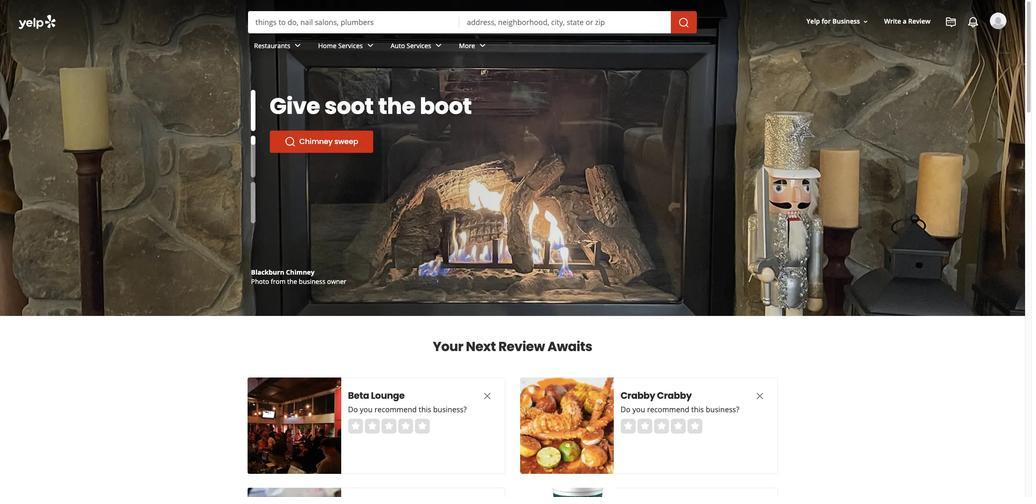Task type: describe. For each thing, give the bounding box(es) containing it.
2 crabby from the left
[[657, 390, 692, 402]]

review for next
[[498, 338, 545, 356]]

from
[[271, 277, 286, 286]]

24 chevron down v2 image for home services
[[365, 40, 376, 51]]

do for crabby crabby
[[621, 405, 631, 415]]

recommend for lounge
[[375, 405, 417, 415]]

chimney sweep
[[299, 136, 358, 147]]

lounge
[[371, 390, 405, 402]]

projects image
[[945, 17, 957, 28]]

blackburn
[[251, 268, 284, 277]]

auto services link
[[383, 33, 452, 60]]

(no rating) image for crabby
[[621, 419, 702, 434]]

sweep
[[334, 136, 358, 147]]

next
[[466, 338, 496, 356]]

the inside blackburn chimney photo from the business owner
[[287, 277, 297, 286]]

rating element for lounge
[[348, 419, 430, 434]]

you for crabby
[[632, 405, 645, 415]]

give
[[270, 91, 320, 122]]

business? for lounge
[[433, 405, 467, 415]]

farewell
[[316, 91, 407, 122]]

chimney inside blackburn chimney photo from the business owner
[[286, 268, 315, 277]]

yelp
[[807, 17, 820, 26]]

a
[[903, 17, 907, 26]]

none field near
[[467, 17, 664, 27]]

restaurants
[[254, 41, 290, 50]]

tim m. link
[[280, 277, 302, 286]]

turftim landscape and design photo by tim m.
[[251, 268, 350, 286]]

review for a
[[908, 17, 931, 26]]

dismiss card image for beta lounge
[[482, 391, 493, 402]]

beta
[[348, 390, 369, 402]]

beta lounge
[[348, 390, 405, 402]]

boot
[[420, 91, 472, 122]]

0 vertical spatial chimney
[[299, 136, 333, 147]]

business
[[833, 17, 860, 26]]

yelp for business button
[[803, 13, 873, 30]]

write
[[884, 17, 901, 26]]

by
[[271, 277, 278, 286]]

1 crabby from the left
[[621, 390, 655, 402]]

home services
[[318, 41, 363, 50]]

crabby crabby link
[[621, 390, 737, 402]]

auto services
[[391, 41, 431, 50]]

photo of beta lounge image
[[247, 378, 341, 474]]

select slide image
[[251, 90, 255, 131]]

crabby crabby
[[621, 390, 692, 402]]

24 search v2 image for give soot the boot
[[284, 136, 296, 147]]

home services link
[[311, 33, 383, 60]]

tim
[[280, 277, 292, 286]]

branches
[[332, 117, 440, 148]]

this for crabby crabby
[[691, 405, 704, 415]]

do you recommend this business? for crabby crabby
[[621, 405, 739, 415]]

this for beta lounge
[[419, 405, 431, 415]]

say
[[270, 91, 312, 122]]

services
[[317, 162, 347, 173]]

auto
[[391, 41, 405, 50]]

m.
[[294, 277, 302, 286]]



Task type: locate. For each thing, give the bounding box(es) containing it.
do
[[348, 405, 358, 415], [621, 405, 631, 415]]

review
[[908, 17, 931, 26], [498, 338, 545, 356]]

do you recommend this business? down crabby crabby link at the bottom
[[621, 405, 739, 415]]

2 this from the left
[[691, 405, 704, 415]]

photo inside turftim landscape and design photo by tim m.
[[251, 277, 269, 286]]

24 chevron down v2 image right auto services
[[433, 40, 444, 51]]

you
[[360, 405, 373, 415], [632, 405, 645, 415]]

home
[[318, 41, 337, 50]]

rating element for crabby
[[621, 419, 702, 434]]

1 recommend from the left
[[375, 405, 417, 415]]

1 horizontal spatial this
[[691, 405, 704, 415]]

24 chevron down v2 image for more
[[477, 40, 488, 51]]

your
[[433, 338, 463, 356]]

3 24 chevron down v2 image from the left
[[477, 40, 488, 51]]

chimney
[[299, 136, 333, 147], [286, 268, 315, 277]]

0 horizontal spatial do
[[348, 405, 358, 415]]

explore banner section banner
[[0, 0, 1025, 316]]

Near text field
[[467, 17, 664, 27]]

24 search v2 image
[[284, 136, 296, 147], [284, 162, 296, 173]]

blackburn chimney link
[[251, 268, 315, 277]]

24 chevron down v2 image inside home services 'link'
[[365, 40, 376, 51]]

0 horizontal spatial the
[[287, 277, 297, 286]]

1 vertical spatial chimney
[[286, 268, 315, 277]]

0 horizontal spatial 24 chevron down v2 image
[[365, 40, 376, 51]]

recommend for crabby
[[647, 405, 689, 415]]

chimney up m. on the left of page
[[286, 268, 315, 277]]

photo of crabby crabby image
[[520, 378, 614, 474]]

restaurants link
[[247, 33, 311, 60]]

1 horizontal spatial none field
[[467, 17, 664, 27]]

0 vertical spatial review
[[908, 17, 931, 26]]

beta lounge link
[[348, 390, 464, 402]]

24 search v2 image inside tree services link
[[284, 162, 296, 173]]

1 24 chevron down v2 image from the left
[[365, 40, 376, 51]]

photo
[[251, 277, 269, 286], [251, 277, 269, 286]]

turftim landscape and design link
[[251, 268, 350, 277]]

do down beta
[[348, 405, 358, 415]]

awaits
[[548, 338, 592, 356]]

1 horizontal spatial review
[[908, 17, 931, 26]]

chimney up tree services link
[[299, 136, 333, 147]]

24 chevron down v2 image left the auto
[[365, 40, 376, 51]]

photo inside blackburn chimney photo from the business owner
[[251, 277, 269, 286]]

to
[[412, 91, 435, 122]]

do you recommend this business?
[[348, 405, 467, 415], [621, 405, 739, 415]]

2 business? from the left
[[706, 405, 739, 415]]

0 horizontal spatial rating element
[[348, 419, 430, 434]]

1 dismiss card image from the left
[[482, 391, 493, 402]]

search image
[[678, 17, 690, 28]]

review right a
[[908, 17, 931, 26]]

1 horizontal spatial do you recommend this business?
[[621, 405, 739, 415]]

tree services
[[299, 162, 347, 173]]

tree services link
[[270, 157, 362, 179]]

0 vertical spatial the
[[378, 91, 415, 122]]

1 horizontal spatial services
[[407, 41, 431, 50]]

0 horizontal spatial this
[[419, 405, 431, 415]]

24 chevron down v2 image inside the 'more' link
[[477, 40, 488, 51]]

photo of allsups image
[[520, 488, 614, 498]]

0 vertical spatial 24 search v2 image
[[284, 136, 296, 147]]

24 chevron down v2 image
[[292, 40, 303, 51]]

give soot the boot
[[270, 91, 472, 122]]

0 horizontal spatial (no rating) image
[[348, 419, 430, 434]]

review inside 'user actions' element
[[908, 17, 931, 26]]

services
[[338, 41, 363, 50], [407, 41, 431, 50]]

do for beta lounge
[[348, 405, 358, 415]]

None radio
[[348, 419, 363, 434], [415, 419, 430, 434], [621, 419, 636, 434], [637, 419, 652, 434], [671, 419, 686, 434], [687, 419, 702, 434], [348, 419, 363, 434], [415, 419, 430, 434], [621, 419, 636, 434], [637, 419, 652, 434], [671, 419, 686, 434], [687, 419, 702, 434]]

services for home services
[[338, 41, 363, 50]]

24 chevron down v2 image inside auto services link
[[433, 40, 444, 51]]

2 (no rating) image from the left
[[621, 419, 702, 434]]

(no rating) image for lounge
[[348, 419, 430, 434]]

0 horizontal spatial business?
[[433, 405, 467, 415]]

1 24 search v2 image from the top
[[284, 136, 296, 147]]

photo of mas cafe image
[[247, 488, 341, 498]]

1 do from the left
[[348, 405, 358, 415]]

business? down beta lounge link on the left bottom of the page
[[433, 405, 467, 415]]

24 chevron down v2 image right more
[[477, 40, 488, 51]]

recommend
[[375, 405, 417, 415], [647, 405, 689, 415]]

1 you from the left
[[360, 405, 373, 415]]

1 horizontal spatial 24 chevron down v2 image
[[433, 40, 444, 51]]

do you recommend this business? for beta lounge
[[348, 405, 467, 415]]

1 none field from the left
[[256, 17, 452, 27]]

owner
[[327, 277, 346, 286]]

(no rating) image
[[348, 419, 430, 434], [621, 419, 702, 434]]

1 vertical spatial review
[[498, 338, 545, 356]]

2 rating element from the left
[[621, 419, 702, 434]]

24 chevron down v2 image
[[365, 40, 376, 51], [433, 40, 444, 51], [477, 40, 488, 51]]

1 rating element from the left
[[348, 419, 430, 434]]

you down beta
[[360, 405, 373, 415]]

services right home
[[338, 41, 363, 50]]

1 horizontal spatial do
[[621, 405, 631, 415]]

2 24 chevron down v2 image from the left
[[433, 40, 444, 51]]

more link
[[452, 33, 496, 60]]

the
[[378, 91, 415, 122], [287, 277, 297, 286]]

1 this from the left
[[419, 405, 431, 415]]

0 horizontal spatial none field
[[256, 17, 452, 27]]

24 search v2 image left 'tree'
[[284, 162, 296, 173]]

turftim
[[251, 268, 277, 277]]

tyler b. image
[[990, 13, 1007, 29]]

1 vertical spatial 24 search v2 image
[[284, 162, 296, 173]]

None search field
[[0, 0, 1025, 69], [248, 11, 699, 33], [0, 0, 1025, 69], [248, 11, 699, 33]]

1 services from the left
[[338, 41, 363, 50]]

design
[[328, 268, 350, 277]]

0 horizontal spatial dismiss card image
[[482, 391, 493, 402]]

rating element
[[348, 419, 430, 434], [621, 419, 702, 434]]

crabby
[[621, 390, 655, 402], [657, 390, 692, 402]]

write a review link
[[881, 13, 934, 30]]

this
[[419, 405, 431, 415], [691, 405, 704, 415]]

2 you from the left
[[632, 405, 645, 415]]

you for beta
[[360, 405, 373, 415]]

None radio
[[365, 419, 380, 434], [381, 419, 396, 434], [398, 419, 413, 434], [654, 419, 669, 434], [365, 419, 380, 434], [381, 419, 396, 434], [398, 419, 413, 434], [654, 419, 669, 434]]

0 horizontal spatial review
[[498, 338, 545, 356]]

do down crabby crabby
[[621, 405, 631, 415]]

dead
[[270, 117, 328, 148]]

1 horizontal spatial (no rating) image
[[621, 419, 702, 434]]

chimney sweep link
[[270, 131, 373, 153]]

0 horizontal spatial do you recommend this business?
[[348, 405, 467, 415]]

your next review awaits
[[433, 338, 592, 356]]

2 do you recommend this business? from the left
[[621, 405, 739, 415]]

0 horizontal spatial you
[[360, 405, 373, 415]]

0 horizontal spatial recommend
[[375, 405, 417, 415]]

business categories element
[[247, 33, 1007, 60]]

1 horizontal spatial you
[[632, 405, 645, 415]]

1 horizontal spatial crabby
[[657, 390, 692, 402]]

business? for crabby
[[706, 405, 739, 415]]

2 none field from the left
[[467, 17, 664, 27]]

yelp for business
[[807, 17, 860, 26]]

business?
[[433, 405, 467, 415], [706, 405, 739, 415]]

1 horizontal spatial the
[[378, 91, 415, 122]]

(no rating) image down lounge
[[348, 419, 430, 434]]

landscape
[[278, 268, 313, 277]]

0 horizontal spatial crabby
[[621, 390, 655, 402]]

write a review
[[884, 17, 931, 26]]

services for auto services
[[407, 41, 431, 50]]

1 horizontal spatial business?
[[706, 405, 739, 415]]

blackburn chimney photo from the business owner
[[251, 268, 346, 286]]

services right the auto
[[407, 41, 431, 50]]

recommend down lounge
[[375, 405, 417, 415]]

recommend down crabby crabby link at the bottom
[[647, 405, 689, 415]]

None field
[[256, 17, 452, 27], [467, 17, 664, 27]]

Find text field
[[256, 17, 452, 27]]

1 horizontal spatial dismiss card image
[[754, 391, 765, 402]]

1 horizontal spatial recommend
[[647, 405, 689, 415]]

2 services from the left
[[407, 41, 431, 50]]

for
[[822, 17, 831, 26]]

2 horizontal spatial 24 chevron down v2 image
[[477, 40, 488, 51]]

0 horizontal spatial services
[[338, 41, 363, 50]]

notifications image
[[968, 17, 979, 28]]

24 chevron down v2 image for auto services
[[433, 40, 444, 51]]

say farewell to dead branches
[[270, 91, 440, 148]]

24 search v2 image inside chimney sweep link
[[284, 136, 296, 147]]

rating element down crabby crabby
[[621, 419, 702, 434]]

dismiss card image for crabby crabby
[[754, 391, 765, 402]]

(no rating) image down crabby crabby
[[621, 419, 702, 434]]

and
[[314, 268, 327, 277]]

1 (no rating) image from the left
[[348, 419, 430, 434]]

24 search v2 image for say farewell to dead branches
[[284, 162, 296, 173]]

this down beta lounge link on the left bottom of the page
[[419, 405, 431, 415]]

soot
[[325, 91, 374, 122]]

dismiss card image
[[482, 391, 493, 402], [754, 391, 765, 402]]

this down crabby crabby link at the bottom
[[691, 405, 704, 415]]

2 dismiss card image from the left
[[754, 391, 765, 402]]

2 24 search v2 image from the top
[[284, 162, 296, 173]]

1 business? from the left
[[433, 405, 467, 415]]

you down crabby crabby
[[632, 405, 645, 415]]

16 chevron down v2 image
[[862, 18, 869, 25]]

review right next
[[498, 338, 545, 356]]

1 do you recommend this business? from the left
[[348, 405, 467, 415]]

24 search v2 image down say
[[284, 136, 296, 147]]

business
[[299, 277, 325, 286]]

1 horizontal spatial rating element
[[621, 419, 702, 434]]

2 recommend from the left
[[647, 405, 689, 415]]

services inside 'link'
[[338, 41, 363, 50]]

more
[[459, 41, 475, 50]]

user actions element
[[799, 12, 1020, 69]]

none field "find"
[[256, 17, 452, 27]]

rating element down lounge
[[348, 419, 430, 434]]

2 do from the left
[[621, 405, 631, 415]]

tree
[[299, 162, 315, 173]]

do you recommend this business? down beta lounge link on the left bottom of the page
[[348, 405, 467, 415]]

business? down crabby crabby link at the bottom
[[706, 405, 739, 415]]

1 vertical spatial the
[[287, 277, 297, 286]]



Task type: vqa. For each thing, say whether or not it's contained in the screenshot.
the rightmost Review
yes



